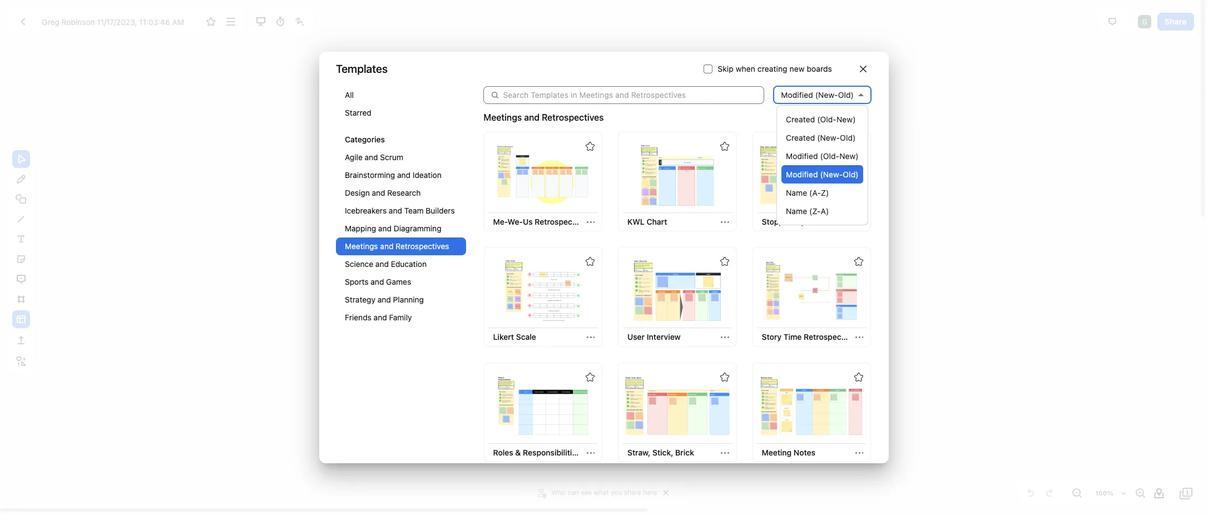 Task type: locate. For each thing, give the bounding box(es) containing it.
upload pdfs and images image
[[14, 334, 28, 347]]

created inside created (new-old) 'option'
[[786, 133, 815, 142]]

new) inside modified (old-new) option
[[840, 151, 859, 161]]

1 vertical spatial modified
[[786, 151, 818, 161]]

0 vertical spatial modified
[[781, 90, 813, 99]]

retrospective left 'more options for story time retrospective' 'icon'
[[804, 332, 855, 342]]

0 vertical spatial (new-
[[815, 90, 838, 99]]

(z-
[[809, 206, 821, 216]]

present image
[[254, 15, 267, 28]]

old) inside 'option'
[[840, 133, 856, 142]]

thumbnail for roles & responsibilities image
[[490, 375, 596, 437]]

(new- down created (old-new) option
[[817, 133, 840, 142]]

thumbnail for story time retrospective image
[[759, 259, 865, 322]]

start,
[[783, 217, 804, 226]]

old) up name (a-z) option
[[843, 170, 859, 179]]

star this whiteboard image inside "card for template me-we-us retrospective" element
[[586, 142, 595, 151]]

science and education
[[345, 259, 427, 268]]

more options for user interview image
[[721, 333, 729, 342]]

new) up created (new-old) 'option'
[[837, 115, 856, 124]]

modified (new-old) for the 'modified (new-old)' dropdown button
[[781, 90, 854, 99]]

0 vertical spatial meetings and retrospectives
[[484, 112, 604, 122]]

(new- inside option
[[820, 170, 843, 179]]

zoom in image
[[1134, 487, 1147, 500]]

0 horizontal spatial retrospective
[[535, 217, 586, 226]]

star this whiteboard image down more options for stop, start, continue icon
[[854, 257, 863, 266]]

old) up created (old-new) option
[[838, 90, 854, 99]]

modified (new-old) button
[[773, 77, 872, 113]]

icebreakers and team builders
[[345, 206, 455, 215]]

name (z-a) option
[[782, 202, 863, 220]]

0 vertical spatial retrospectives
[[542, 112, 604, 122]]

created down created (old-new)
[[786, 133, 815, 142]]

1 vertical spatial new)
[[840, 151, 859, 161]]

1 vertical spatial (old-
[[820, 151, 840, 161]]

modified (new-old) inside dropdown button
[[781, 90, 854, 99]]

user interview button
[[623, 328, 685, 346]]

old) down created (old-new) option
[[840, 133, 856, 142]]

old) inside option
[[843, 170, 859, 179]]

meetings and retrospectives status
[[484, 110, 604, 124]]

1 vertical spatial meetings
[[345, 241, 378, 251]]

0 vertical spatial old)
[[838, 90, 854, 99]]

modified down new
[[781, 90, 813, 99]]

star this whiteboard image inside card for template straw, stick, brick element
[[720, 372, 729, 381]]

stick,
[[653, 448, 673, 457]]

(old- for created
[[817, 115, 837, 124]]

laser image
[[293, 15, 306, 28]]

modified (new-old) up created (old-new)
[[781, 90, 854, 99]]

who can see what you share here button
[[536, 485, 660, 501]]

1 vertical spatial created
[[786, 133, 815, 142]]

templates
[[336, 62, 388, 75]]

more options for meeting notes image
[[855, 449, 864, 457]]

roles
[[493, 448, 513, 457]]

0 horizontal spatial meetings and retrospectives
[[345, 241, 449, 251]]

star this whiteboard image for story time retrospective
[[854, 257, 863, 266]]

1 vertical spatial retrospectives
[[396, 241, 449, 251]]

1 vertical spatial name
[[786, 206, 807, 216]]

(new- for the 'modified (new-old)' dropdown button
[[815, 90, 838, 99]]

what
[[594, 488, 609, 497]]

continue
[[806, 217, 839, 226]]

modified (new-old) up name (a-z) option
[[786, 170, 859, 179]]

2 vertical spatial old)
[[843, 170, 859, 179]]

modified (new-old)
[[781, 90, 854, 99], [786, 170, 859, 179]]

(new- for created (new-old) 'option'
[[817, 133, 840, 142]]

thumbnail for kwl chart image
[[624, 144, 730, 206]]

share
[[1165, 17, 1187, 26]]

star this whiteboard image inside card for template meeting notes element
[[854, 372, 863, 381]]

mapping and diagramming
[[345, 223, 441, 233]]

can
[[568, 488, 579, 497]]

here
[[643, 488, 657, 497]]

thumbnail for straw, stick, brick image
[[624, 375, 730, 437]]

created inside created (old-new) option
[[786, 115, 815, 124]]

card for template me-we-us retrospective element
[[484, 132, 602, 231]]

meetings and retrospectives
[[484, 112, 604, 122], [345, 241, 449, 251]]

1 horizontal spatial retrospectives
[[542, 112, 604, 122]]

thumbnail for likert scale image
[[490, 259, 596, 322]]

star this whiteboard image inside card for template likert scale element
[[586, 257, 595, 266]]

1 vertical spatial (new-
[[817, 133, 840, 142]]

1 horizontal spatial retrospective
[[804, 332, 855, 342]]

and
[[524, 112, 540, 122], [365, 152, 378, 162], [397, 170, 411, 179], [372, 188, 385, 197], [389, 206, 402, 215], [378, 223, 392, 233], [380, 241, 394, 251], [375, 259, 389, 268], [371, 277, 384, 286], [378, 295, 391, 304], [374, 312, 387, 322]]

0 vertical spatial modified (new-old)
[[781, 90, 854, 99]]

meetings
[[484, 112, 522, 122], [345, 241, 378, 251]]

name (z-a)
[[786, 206, 829, 216]]

0 vertical spatial created
[[786, 115, 815, 124]]

categories element
[[336, 86, 466, 337]]

star this whiteboard image for user interview
[[720, 257, 729, 266]]

star this whiteboard image
[[586, 142, 595, 151], [720, 142, 729, 151], [586, 257, 595, 266], [720, 257, 729, 266], [854, 372, 863, 381]]

me-we-us retrospective button
[[489, 213, 586, 231]]

100
[[1096, 490, 1107, 497]]

more options for straw, stick, brick image
[[721, 449, 729, 457]]

chart
[[647, 217, 667, 226]]

starred
[[345, 108, 372, 117]]

2 name from the top
[[786, 206, 807, 216]]

star this whiteboard image
[[204, 15, 218, 28], [854, 257, 863, 266], [586, 372, 595, 381], [720, 372, 729, 381]]

name for name (a-z)
[[786, 188, 807, 197]]

likert scale
[[493, 332, 536, 342]]

us
[[523, 217, 533, 226]]

star this whiteboard image down more options for user interview icon
[[720, 372, 729, 381]]

name left (a-
[[786, 188, 807, 197]]

created up created (new-old)
[[786, 115, 815, 124]]

roles & responsibilities button
[[489, 444, 584, 462]]

1 vertical spatial old)
[[840, 133, 856, 142]]

name up the start,
[[786, 206, 807, 216]]

games
[[386, 277, 411, 286]]

straw, stick, brick
[[627, 448, 694, 457]]

star this whiteboard image down more options for likert scale image
[[586, 372, 595, 381]]

agile and scrum
[[345, 152, 403, 162]]

old) for the 'modified (new-old)' dropdown button
[[838, 90, 854, 99]]

kwl chart
[[627, 217, 667, 226]]

created (new-old) option
[[782, 128, 863, 147]]

name (a-z) option
[[782, 184, 863, 202]]

a)
[[821, 206, 829, 216]]

star this whiteboard image inside card for template roles & responsibilities element
[[586, 372, 595, 381]]

0 vertical spatial (old-
[[817, 115, 837, 124]]

list box
[[777, 105, 868, 225]]

modified (new-old) option
[[782, 165, 863, 184]]

1 created from the top
[[786, 115, 815, 124]]

retrospective inside button
[[804, 332, 855, 342]]

card for template roles & responsibilities element
[[484, 362, 602, 462]]

(new- inside dropdown button
[[815, 90, 838, 99]]

old) inside dropdown button
[[838, 90, 854, 99]]

(old- up created (new-old) 'option'
[[817, 115, 837, 124]]

new) up 'modified (new-old)' option at the top right of page
[[840, 151, 859, 161]]

star this whiteboard image for likert scale
[[586, 257, 595, 266]]

1 vertical spatial retrospective
[[804, 332, 855, 342]]

more options for story time retrospective image
[[855, 333, 864, 342]]

&
[[515, 448, 521, 457]]

star this whiteboard image for me-we-us retrospective
[[586, 142, 595, 151]]

design and research
[[345, 188, 421, 197]]

(new- up created (old-new) option
[[815, 90, 838, 99]]

0 vertical spatial retrospective
[[535, 217, 586, 226]]

0 vertical spatial meetings
[[484, 112, 522, 122]]

more options for roles & responsibilities image
[[587, 449, 595, 457]]

roles & responsibilities
[[493, 448, 581, 457]]

name for name (z-a)
[[786, 206, 807, 216]]

modified down created (new-old)
[[786, 151, 818, 161]]

comment panel image
[[1106, 15, 1119, 28]]

name
[[786, 188, 807, 197], [786, 206, 807, 216]]

modified up name (a-z)
[[786, 170, 818, 179]]

name (a-z)
[[786, 188, 829, 197]]

new) for created (old-new)
[[837, 115, 856, 124]]

scale
[[516, 332, 536, 342]]

straw, stick, brick button
[[623, 444, 699, 462]]

0 horizontal spatial retrospectives
[[396, 241, 449, 251]]

stop,
[[762, 217, 781, 226]]

1 vertical spatial modified (new-old)
[[786, 170, 859, 179]]

family
[[389, 312, 412, 322]]

new
[[790, 64, 805, 73]]

card for template user interview element
[[618, 247, 737, 347]]

(new- up z)
[[820, 170, 843, 179]]

likert scale button
[[489, 328, 541, 346]]

thumbnail for stop, start, continue image
[[759, 144, 865, 206]]

(new- inside 'option'
[[817, 133, 840, 142]]

modified inside dropdown button
[[781, 90, 813, 99]]

thumbnail for me-we-us retrospective image
[[490, 144, 596, 206]]

all
[[345, 90, 354, 99]]

created
[[786, 115, 815, 124], [786, 133, 815, 142]]

retrospectives
[[542, 112, 604, 122], [396, 241, 449, 251]]

retrospective left more options for me-we-us retrospective image
[[535, 217, 586, 226]]

meeting
[[762, 448, 792, 457]]

modified
[[781, 90, 813, 99], [786, 151, 818, 161], [786, 170, 818, 179]]

pages image
[[1180, 487, 1193, 500]]

boards
[[807, 64, 832, 73]]

1 vertical spatial meetings and retrospectives
[[345, 241, 449, 251]]

me-
[[493, 217, 508, 226]]

modified (new-old) inside option
[[786, 170, 859, 179]]

science
[[345, 259, 373, 268]]

ideation
[[413, 170, 442, 179]]

new)
[[837, 115, 856, 124], [840, 151, 859, 161]]

new) for modified (old-new)
[[840, 151, 859, 161]]

created for created (old-new)
[[786, 115, 815, 124]]

and inside status
[[524, 112, 540, 122]]

0 vertical spatial name
[[786, 188, 807, 197]]

created (old-new) option
[[782, 110, 863, 128]]

planning
[[393, 295, 424, 304]]

1 name from the top
[[786, 188, 807, 197]]

2 vertical spatial modified
[[786, 170, 818, 179]]

0 vertical spatial new)
[[837, 115, 856, 124]]

1 horizontal spatial meetings
[[484, 112, 522, 122]]

more options for likert scale image
[[587, 333, 595, 342]]

0 horizontal spatial meetings
[[345, 241, 378, 251]]

star this whiteboard image inside card for template story time retrospective element
[[854, 257, 863, 266]]

(a-
[[809, 188, 821, 197]]

story
[[762, 332, 782, 342]]

created (new-old)
[[786, 133, 856, 142]]

(old- up 'modified (new-old)' option at the top right of page
[[820, 151, 840, 161]]

2 vertical spatial (new-
[[820, 170, 843, 179]]

new) inside created (old-new) option
[[837, 115, 856, 124]]

(new-
[[815, 90, 838, 99], [817, 133, 840, 142], [820, 170, 843, 179]]

1 horizontal spatial meetings and retrospectives
[[484, 112, 604, 122]]

2 created from the top
[[786, 133, 815, 142]]



Task type: describe. For each thing, give the bounding box(es) containing it.
brainstorming
[[345, 170, 395, 179]]

kwl chart button
[[623, 213, 672, 231]]

user
[[627, 332, 645, 342]]

card for template likert scale element
[[484, 247, 602, 347]]

skip when creating new boards
[[718, 64, 832, 73]]

sports and games
[[345, 277, 411, 286]]

straw,
[[627, 448, 650, 457]]

user interview
[[627, 332, 681, 342]]

sports
[[345, 277, 369, 286]]

design
[[345, 188, 370, 197]]

modified for the 'modified (new-old)' dropdown button
[[781, 90, 813, 99]]

notes
[[794, 448, 816, 457]]

stop, start, continue
[[762, 217, 839, 226]]

brick
[[675, 448, 694, 457]]

likert
[[493, 332, 514, 342]]

created (old-new)
[[786, 115, 856, 124]]

who can see what you share here
[[551, 488, 657, 497]]

card for template stop, start, continue element
[[752, 132, 871, 231]]

agile
[[345, 152, 363, 162]]

retrospectives inside categories element
[[396, 241, 449, 251]]

strategy
[[345, 295, 375, 304]]

friends and family
[[345, 312, 412, 322]]

modified for 'modified (new-old)' option at the top right of page
[[786, 170, 818, 179]]

mapping
[[345, 223, 376, 233]]

time
[[784, 332, 802, 342]]

timer image
[[274, 15, 287, 28]]

star this whiteboard image for kwl chart
[[720, 142, 729, 151]]

star this whiteboard image for straw, stick, brick
[[720, 372, 729, 381]]

we-
[[508, 217, 523, 226]]

share
[[624, 488, 641, 497]]

more options for stop, start, continue image
[[855, 218, 864, 226]]

more options image
[[224, 15, 237, 28]]

responsibilities
[[523, 448, 581, 457]]

creating
[[758, 64, 788, 73]]

story time retrospective
[[762, 332, 855, 342]]

Document name text field
[[33, 13, 200, 31]]

more options for me-we-us retrospective image
[[587, 218, 595, 226]]

%
[[1107, 490, 1114, 497]]

interview
[[647, 332, 681, 342]]

when
[[736, 64, 755, 73]]

skip
[[718, 64, 734, 73]]

meetings and retrospectives element
[[483, 130, 872, 515]]

card for template story time retrospective element
[[752, 247, 871, 347]]

share button
[[1157, 13, 1194, 31]]

more tools image
[[14, 355, 28, 368]]

meetings inside categories element
[[345, 241, 378, 251]]

card for template straw, stick, brick element
[[618, 362, 737, 462]]

modified (old-new)
[[786, 151, 859, 161]]

categories
[[345, 134, 385, 144]]

dashboard image
[[16, 15, 29, 28]]

story time retrospective button
[[757, 328, 855, 346]]

z)
[[821, 188, 829, 197]]

card for template meeting notes element
[[752, 362, 871, 462]]

team
[[404, 206, 424, 215]]

old) for created (new-old) 'option'
[[840, 133, 856, 142]]

thumbnail for user interview image
[[624, 259, 730, 322]]

modified (old-new) option
[[782, 147, 863, 165]]

meeting notes
[[762, 448, 816, 457]]

list box containing created (old-new)
[[777, 105, 868, 225]]

scrum
[[380, 152, 403, 162]]

strategy and planning
[[345, 295, 424, 304]]

100 %
[[1096, 490, 1114, 497]]

me-we-us retrospective
[[493, 217, 586, 226]]

modified (new-old) for 'modified (new-old)' option at the top right of page
[[786, 170, 859, 179]]

research
[[387, 188, 421, 197]]

diagramming
[[394, 223, 441, 233]]

who
[[551, 488, 566, 497]]

icebreakers
[[345, 206, 387, 215]]

stop, start, continue button
[[757, 213, 844, 231]]

education
[[391, 259, 427, 268]]

zoom out image
[[1070, 487, 1084, 500]]

card for template kwl chart element
[[618, 132, 737, 231]]

star this whiteboard image for roles & responsibilities
[[586, 372, 595, 381]]

old) for 'modified (new-old)' option at the top right of page
[[843, 170, 859, 179]]

(new- for 'modified (new-old)' option at the top right of page
[[820, 170, 843, 179]]

Search Templates in Meetings and Retrospectives text field
[[503, 86, 765, 104]]

retrospective inside button
[[535, 217, 586, 226]]

modified for modified (old-new) option
[[786, 151, 818, 161]]

star this whiteboard image left more options icon
[[204, 15, 218, 28]]

more options for kwl chart image
[[721, 218, 729, 226]]

templates image
[[14, 313, 28, 326]]

meeting notes button
[[757, 444, 820, 462]]

thumbnail for meeting notes image
[[759, 375, 865, 437]]

builders
[[426, 206, 455, 215]]

(old- for modified
[[820, 151, 840, 161]]

meetings and retrospectives inside categories element
[[345, 241, 449, 251]]

you
[[611, 488, 622, 497]]

retrospectives inside status
[[542, 112, 604, 122]]

created for created (new-old)
[[786, 133, 815, 142]]

star this whiteboard image for meeting notes
[[854, 372, 863, 381]]

brainstorming and ideation
[[345, 170, 442, 179]]

see
[[581, 488, 592, 497]]

kwl
[[627, 217, 645, 226]]

meetings inside status
[[484, 112, 522, 122]]



Task type: vqa. For each thing, say whether or not it's contained in the screenshot.
phone
no



